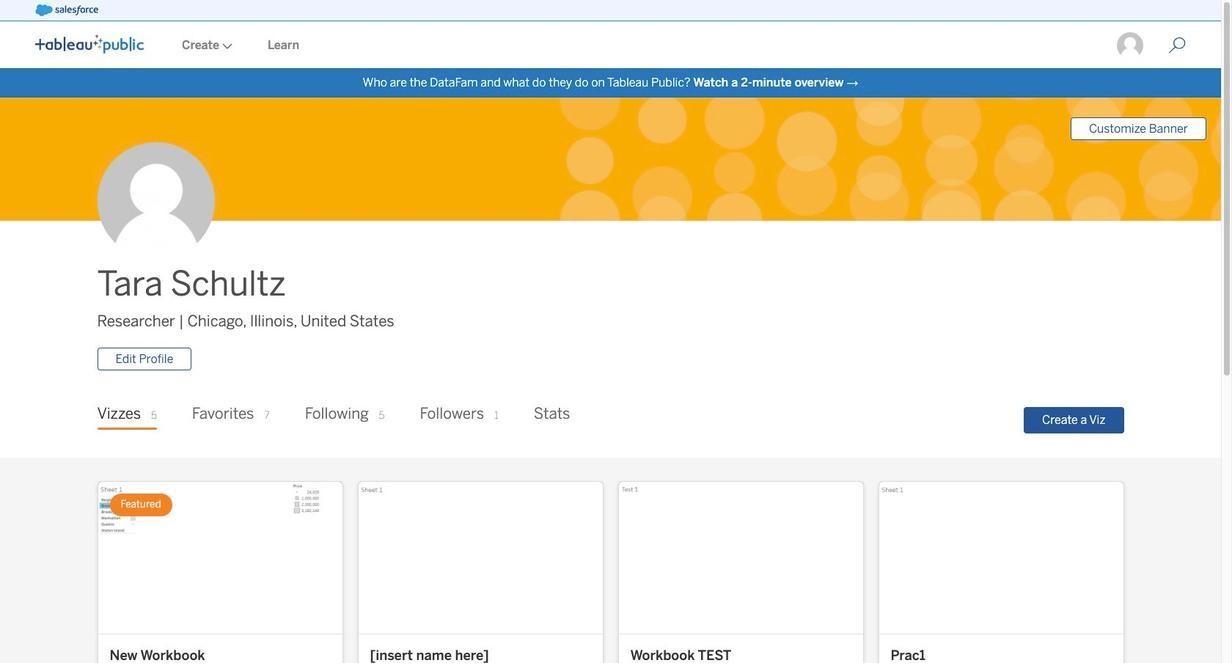 Task type: vqa. For each thing, say whether or not it's contained in the screenshot.
tara.schultz image
yes



Task type: describe. For each thing, give the bounding box(es) containing it.
featured element
[[110, 494, 172, 516]]

4 workbook thumbnail image from the left
[[879, 482, 1124, 634]]

3 workbook thumbnail image from the left
[[619, 482, 863, 634]]

tara.schultz image
[[1116, 31, 1145, 60]]



Task type: locate. For each thing, give the bounding box(es) containing it.
avatar image
[[97, 143, 215, 260]]

1 workbook thumbnail image from the left
[[98, 482, 342, 634]]

go to search image
[[1151, 37, 1204, 54]]

logo image
[[35, 34, 144, 54]]

2 workbook thumbnail image from the left
[[358, 482, 603, 634]]

salesforce logo image
[[35, 4, 98, 16]]

create image
[[219, 43, 233, 49]]

workbook thumbnail image
[[98, 482, 342, 634], [358, 482, 603, 634], [619, 482, 863, 634], [879, 482, 1124, 634]]



